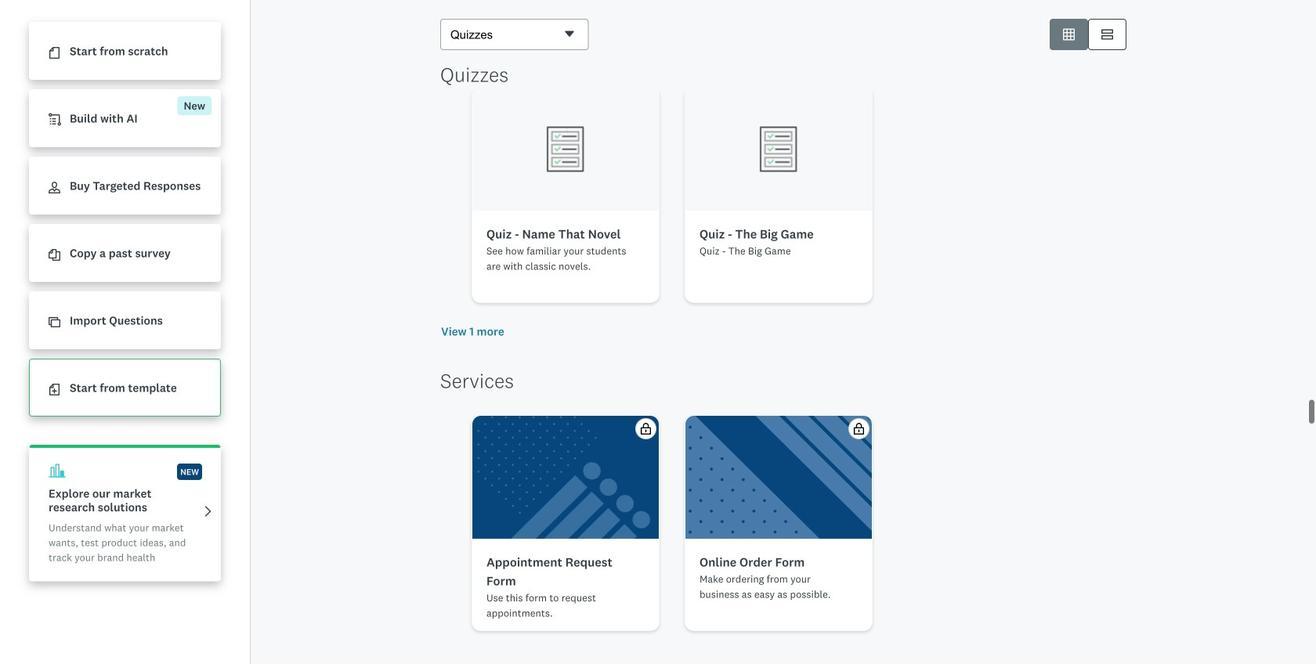 Task type: describe. For each thing, give the bounding box(es) containing it.
appointment request form image
[[473, 416, 659, 539]]

documentclone image
[[49, 249, 60, 261]]

chevronright image
[[202, 506, 214, 518]]

quiz - name that novel image
[[541, 124, 591, 174]]

user image
[[49, 182, 60, 194]]

online order form image
[[686, 416, 872, 539]]



Task type: vqa. For each thing, say whether or not it's contained in the screenshot.
1st Products Icon from the right
no



Task type: locate. For each thing, give the bounding box(es) containing it.
clone image
[[49, 317, 60, 329]]

textboxmultiple image
[[1102, 29, 1114, 40]]

grid image
[[1064, 29, 1075, 40]]

lock image
[[640, 423, 652, 435]]

lock image
[[854, 423, 865, 435]]

documentplus image
[[49, 384, 60, 396]]

quiz - the big game image
[[754, 124, 804, 174]]

document image
[[49, 47, 60, 59]]



